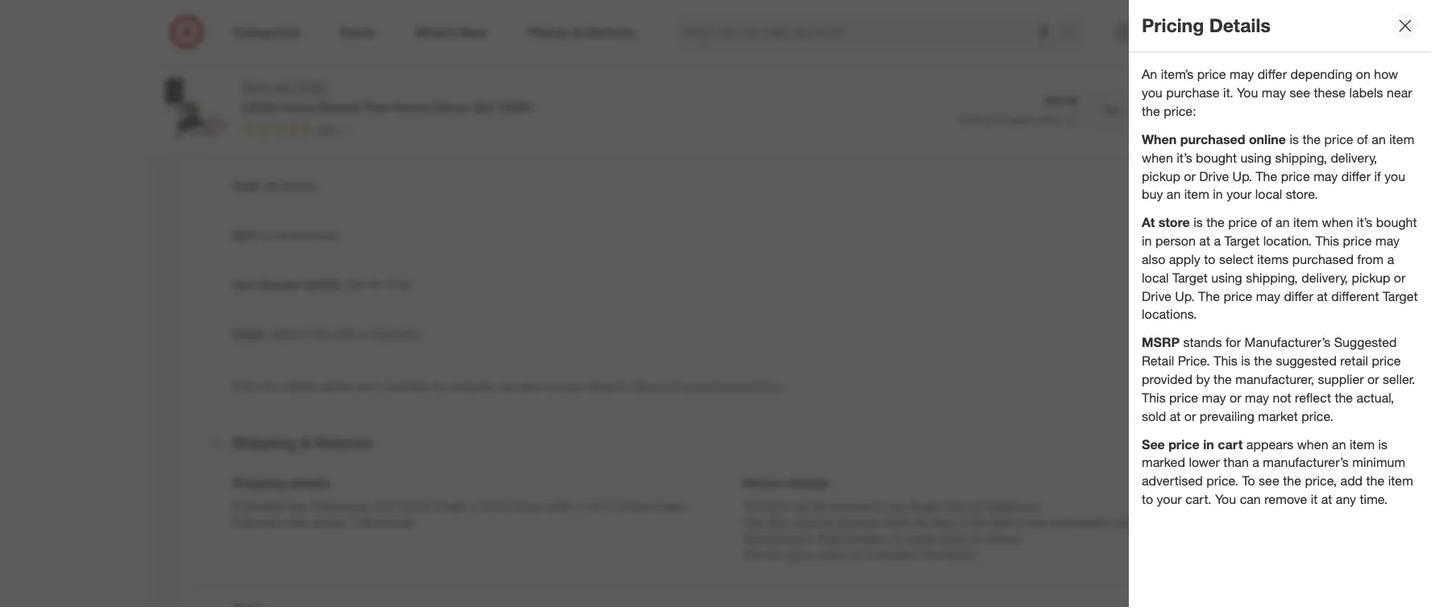 Task type: locate. For each thing, give the bounding box(es) containing it.
target up select in the top of the page
[[1224, 233, 1260, 249]]

is inside is the price of an item when it's bought in person at a target location. this price may also apply to select items purchased from a local target using shipping, delivery, pickup or drive up. the price may differ at different target locations.
[[1194, 215, 1203, 230]]

the up select in the top of the page
[[1206, 215, 1225, 230]]

product
[[718, 379, 758, 393]]

0 vertical spatial you
[[1237, 85, 1258, 101]]

1 vertical spatial estimated
[[232, 515, 283, 529]]

it down 'price,'
[[1311, 492, 1318, 508]]

it
[[1311, 492, 1318, 508], [1016, 515, 1022, 529]]

you up the add to cart
[[1237, 85, 1258, 101]]

1 vertical spatial up.
[[1175, 288, 1195, 304]]

0 vertical spatial shipping
[[232, 434, 296, 453]]

details inside return details this item can be returned to any target store or target.com. this item must be returned within 90 days of the date it was purchased in store, shipped, delivered by a shipt shopper, or made ready for pickup. see the return policy for complete information.
[[788, 476, 829, 492]]

price down provided
[[1169, 390, 1198, 406]]

for inside stands for manufacturer's suggested retail price. this is the suggested retail price provided by the manufacturer, supplier or seller. this price may or may not reflect the actual, sold at or prevailing market price.
[[1226, 335, 1241, 351]]

by inside stands for manufacturer's suggested retail price. this is the suggested retail price provided by the manufacturer, supplier or seller. this price may or may not reflect the actual, sold at or prevailing market price.
[[1196, 372, 1210, 387]]

0 vertical spatial you
[[1142, 85, 1163, 101]]

price down these on the top of page
[[1324, 131, 1353, 147]]

0 vertical spatial see
[[1290, 85, 1310, 101]]

weight:
[[310, 515, 347, 529]]

when purchased online down add to cart button
[[1142, 131, 1286, 147]]

bought inside is the price of an item when it's bought in person at a target location. this price may also apply to select items purchased from a local target using shipping, delivery, pickup or drive up. the price may differ at different target locations.
[[1376, 215, 1417, 230]]

made
[[906, 531, 935, 546]]

0 vertical spatial pickup
[[1142, 168, 1180, 184]]

845
[[318, 122, 336, 136]]

the
[[1256, 168, 1278, 184], [1198, 288, 1220, 304]]

1 horizontal spatial your
[[1227, 187, 1252, 202]]

the up location.
[[1256, 168, 1278, 184]]

see inside an item's price may differ depending on how you purchase it. you may see these labels near the price:
[[1290, 85, 1310, 101]]

differ left depending
[[1258, 66, 1287, 82]]

0 horizontal spatial you
[[1215, 492, 1236, 508]]

1 horizontal spatial bought
[[1376, 215, 1417, 230]]

is inside stands for manufacturer's suggested retail price. this is the suggested retail price provided by the manufacturer, supplier or seller. this price may or may not reflect the actual, sold at or prevailing market price.
[[1241, 353, 1251, 369]]

you inside an item's price may differ depending on how you purchase it. you may see these labels near the price:
[[1142, 85, 1163, 101]]

local down also
[[1142, 270, 1169, 286]]

pricing details dialog
[[1129, 0, 1431, 608]]

shipping, inside is the price of an item when it's bought using shipping, delivery, pickup or drive up. the price may differ if you buy an item in your local store.
[[1275, 150, 1327, 166]]

by
[[1196, 372, 1210, 387], [792, 531, 804, 546]]

may
[[1230, 66, 1254, 82], [1262, 85, 1286, 101], [1314, 168, 1338, 184], [1376, 233, 1400, 249], [1256, 288, 1280, 304], [1202, 390, 1226, 406], [1245, 390, 1269, 406]]

see up the marked
[[1142, 437, 1165, 452]]

price up the lower
[[1169, 437, 1200, 452]]

1 ship from the top
[[286, 499, 307, 513]]

1 vertical spatial store
[[944, 499, 969, 513]]

0 horizontal spatial when
[[958, 114, 983, 126]]

1 vertical spatial see
[[743, 548, 763, 562]]

target up 90
[[910, 499, 941, 513]]

home
[[393, 99, 430, 115]]

in down "at" on the right of page
[[1142, 233, 1152, 249]]

of down labels
[[1357, 131, 1368, 147]]

or up see price in cart
[[1184, 409, 1196, 424]]

when purchased online inside the pricing details dialog
[[1142, 131, 1286, 147]]

0 vertical spatial store
[[1159, 215, 1190, 230]]

1 vertical spatial your
[[1157, 492, 1182, 508]]

price
[[1197, 66, 1226, 82], [1324, 131, 1353, 147], [1281, 168, 1310, 184], [1228, 215, 1257, 230], [1343, 233, 1372, 249], [1224, 288, 1253, 304], [1372, 353, 1401, 369], [1169, 390, 1198, 406], [1169, 437, 1200, 452]]

: left 80130323
[[259, 179, 262, 193]]

0 horizontal spatial drive
[[1142, 288, 1172, 304]]

2 inches from the left
[[510, 499, 543, 513]]

it's inside is the price of an item when it's bought in person at a target location. this price may also apply to select items purchased from a local target using shipping, delivery, pickup or drive up. the price may differ at different target locations.
[[1357, 215, 1373, 230]]

10281
[[498, 99, 534, 115]]

suggested
[[1276, 353, 1337, 369]]

0 vertical spatial for
[[1226, 335, 1241, 351]]

pricing
[[1142, 14, 1204, 37]]

0 horizontal spatial x
[[470, 499, 476, 513]]

price inside an item's price may differ depending on how you purchase it. you may see these labels near the price:
[[1197, 66, 1226, 82]]

may left not
[[1245, 390, 1269, 406]]

1 horizontal spatial you
[[1237, 85, 1258, 101]]

for down shopper,
[[851, 548, 865, 562]]

bought up from
[[1376, 215, 1417, 230]]

online
[[1035, 114, 1060, 126], [1249, 131, 1286, 147]]

1 vertical spatial lego
[[242, 99, 278, 115]]

0 vertical spatial local
[[1255, 187, 1282, 202]]

online down an item's price may differ depending on how you purchase it. you may see these labels near the price:
[[1249, 131, 1286, 147]]

0 vertical spatial bought
[[1196, 150, 1237, 166]]

details inside shipping details estimated ship dimensions: 3.07 inches length x 10.23 inches width x 15.11 inches height estimated ship weight: 1.66 pounds
[[289, 476, 330, 492]]

0 vertical spatial of
[[1357, 131, 1368, 147]]

when purchased online down $39.99
[[958, 114, 1060, 126]]

when inside is the price of an item when it's bought in person at a target location. this price may also apply to select items purchased from a local target using shipping, delivery, pickup or drive up. the price may differ at different target locations.
[[1322, 215, 1353, 230]]

0 vertical spatial be
[[814, 499, 827, 513]]

0 horizontal spatial see
[[743, 548, 763, 562]]

when for an item's price may differ depending on how you purchase it. you may see these labels near the price:
[[1142, 131, 1177, 147]]

date
[[990, 515, 1012, 529]]

0 horizontal spatial it
[[1016, 515, 1022, 529]]

near
[[1387, 85, 1412, 101]]

of inside is the price of an item when it's bought using shipping, delivery, pickup or drive up. the price may differ if you buy an item in your local store.
[[1357, 131, 1368, 147]]

to inside is the price of an item when it's bought in person at a target location. this price may also apply to select items purchased from a local target using shipping, delivery, pickup or drive up. the price may differ at different target locations.
[[1204, 252, 1216, 267]]

0 horizontal spatial the
[[1198, 288, 1220, 304]]

in inside is the price of an item when it's bought using shipping, delivery, pickup or drive up. the price may differ if you buy an item in your local store.
[[1213, 187, 1223, 202]]

2 horizontal spatial inches
[[618, 499, 651, 513]]

return details this item can be returned to any target store or target.com. this item must be returned within 90 days of the date it was purchased in store, shipped, delivered by a shipt shopper, or made ready for pickup. see the return policy for complete information.
[[743, 476, 1191, 562]]

buy
[[1142, 187, 1163, 202]]

:
[[293, 130, 296, 144], [259, 179, 262, 193], [256, 229, 259, 243], [339, 278, 343, 292], [265, 327, 268, 341]]

you right cart.
[[1215, 492, 1236, 508]]

shipping inside shipping details estimated ship dimensions: 3.07 inches length x 10.23 inches width x 15.11 inches height estimated ship weight: 1.66 pounds
[[232, 476, 286, 492]]

target down apply
[[1173, 270, 1208, 286]]

estimated down shipping & returns
[[232, 499, 283, 513]]

at right sold
[[1170, 409, 1181, 424]]

is inside is the price of an item when it's bought using shipping, delivery, pickup or drive up. the price may differ if you buy an item in your local store.
[[1290, 131, 1299, 147]]

when
[[1142, 150, 1173, 166], [1322, 215, 1353, 230], [1297, 437, 1329, 452]]

0 horizontal spatial local
[[1142, 270, 1169, 286]]

the left price: at the right of the page
[[1142, 103, 1160, 119]]

shopper,
[[846, 531, 890, 546]]

any up within
[[889, 499, 907, 513]]

2 x from the left
[[577, 499, 583, 513]]

it. inside an item's price may differ depending on how you purchase it. you may see these labels near the price:
[[1223, 85, 1233, 101]]

0 horizontal spatial your
[[1157, 492, 1182, 508]]

1 horizontal spatial see
[[1142, 437, 1165, 452]]

0 vertical spatial it
[[1311, 492, 1318, 508]]

was
[[1025, 515, 1045, 529]]

add
[[1341, 473, 1363, 489]]

or up "suggested"
[[1394, 270, 1406, 286]]

1 horizontal spatial x
[[577, 499, 583, 513]]

1 horizontal spatial it.
[[1223, 85, 1233, 101]]

see inside return details this item can be returned to any target store or target.com. this item must be returned within 90 days of the date it was purchased in store, shipped, delivered by a shipt shopper, or made ready for pickup. see the return policy for complete information.
[[743, 548, 763, 562]]

target
[[1224, 233, 1260, 249], [1173, 270, 1208, 286], [1383, 288, 1418, 304], [910, 499, 941, 513]]

accurate
[[387, 379, 431, 393]]

of
[[1357, 131, 1368, 147], [1261, 215, 1272, 230], [958, 515, 968, 529]]

bought for a
[[1376, 215, 1417, 230]]

bonsai
[[318, 99, 360, 115]]

online for $39.99
[[1035, 114, 1060, 126]]

differ inside is the price of an item when it's bought in person at a target location. this price may also apply to select items purchased from a local target using shipping, delivery, pickup or drive up. the price may differ at different target locations.
[[1284, 288, 1313, 304]]

image of lego icons bonsai tree home décor set 10281 image
[[164, 77, 229, 142]]

item up delivered
[[767, 515, 789, 529]]

this inside is the price of an item when it's bought in person at a target location. this price may also apply to select items purchased from a local target using shipping, delivery, pickup or drive up. the price may differ at different target locations.
[[1316, 233, 1339, 249]]

details up 'must'
[[788, 476, 829, 492]]

is up person
[[1194, 215, 1203, 230]]

is up manufacturer,
[[1241, 353, 1251, 369]]

when purchased online
[[958, 114, 1060, 126], [1142, 131, 1286, 147]]

using
[[1241, 150, 1272, 166], [1211, 270, 1242, 286]]

1 vertical spatial delivery,
[[1302, 270, 1348, 286]]

inches
[[400, 499, 432, 513], [510, 499, 543, 513], [618, 499, 651, 513]]

0 horizontal spatial of
[[958, 515, 968, 529]]

item up location.
[[1293, 215, 1318, 230]]

1 horizontal spatial up.
[[1233, 168, 1252, 184]]

a up return policy link
[[808, 531, 814, 546]]

store up person
[[1159, 215, 1190, 230]]

or
[[1184, 168, 1196, 184], [1394, 270, 1406, 286], [360, 327, 370, 341], [1368, 372, 1379, 387], [434, 379, 444, 393], [1230, 390, 1241, 406], [1184, 409, 1196, 424], [972, 499, 983, 513], [893, 531, 903, 546]]

0 vertical spatial returned
[[830, 499, 873, 513]]

price.
[[1302, 409, 1334, 424], [1207, 473, 1239, 489]]

1 horizontal spatial online
[[1249, 131, 1286, 147]]

10.23
[[479, 499, 507, 513]]

appears when an item is marked lower than a manufacturer's minimum advertised price. to see the price, add the item to your cart. you can remove it at any time.
[[1142, 437, 1413, 508]]

1 vertical spatial bought
[[1376, 215, 1417, 230]]

1 horizontal spatial local
[[1255, 187, 1282, 202]]

you right if
[[1385, 168, 1405, 184]]

a
[[1214, 233, 1221, 249], [1387, 252, 1394, 267], [1252, 455, 1259, 471], [808, 531, 814, 546]]

to inside appears when an item is marked lower than a manufacturer's minimum advertised price. to see the price, add the item to your cart. you can remove it at any time.
[[1142, 492, 1153, 508]]

ready
[[938, 531, 966, 546]]

item
[[232, 278, 256, 292]]

0 vertical spatial online
[[1035, 114, 1060, 126]]

we
[[500, 379, 514, 393]]

pricing details
[[1142, 14, 1271, 37]]

see inside appears when an item is marked lower than a manufacturer's minimum advertised price. to see the price, add the item to your cart. you can remove it at any time.
[[1259, 473, 1280, 489]]

search button
[[1055, 15, 1094, 53]]

0 vertical spatial when
[[1142, 150, 1173, 166]]

when
[[958, 114, 983, 126], [1142, 131, 1177, 147]]

x left 10.23
[[470, 499, 476, 513]]

0 horizontal spatial pickup
[[1142, 168, 1180, 184]]

appears
[[1247, 437, 1294, 452]]

in inside return details this item can be returned to any target store or target.com. this item must be returned within 90 days of the date it was purchased in store, shipped, delivered by a shipt shopper, or made ready for pickup. see the return policy for complete information.
[[1105, 515, 1113, 529]]

décor
[[433, 99, 470, 115]]

to right apply
[[1204, 252, 1216, 267]]

2 vertical spatial when
[[1297, 437, 1329, 452]]

depending
[[1291, 66, 1352, 82]]

when inside is the price of an item when it's bought using shipping, delivery, pickup or drive up. the price may differ if you buy an item in your local store.
[[1142, 150, 1173, 166]]

at left different
[[1317, 288, 1328, 304]]

0 horizontal spatial price.
[[1207, 473, 1239, 489]]

0 horizontal spatial up.
[[1175, 288, 1195, 304]]

when purchased online for an item's price may differ depending on how you purchase it. you may see these labels near the price:
[[1142, 131, 1286, 147]]

icons
[[281, 99, 315, 115]]

0 horizontal spatial store
[[944, 499, 969, 513]]

origin
[[232, 327, 265, 341]]

shipping, up store.
[[1275, 150, 1327, 166]]

local inside is the price of an item when it's bought in person at a target location. this price may also apply to select items purchased from a local target using shipping, delivery, pickup or drive up. the price may differ at different target locations.
[[1142, 270, 1169, 286]]

2 shipping from the top
[[232, 476, 286, 492]]

aren't
[[356, 379, 384, 393]]

battery:
[[232, 81, 275, 95]]

1 vertical spatial it
[[1016, 515, 1022, 529]]

shipping down shipping & returns
[[232, 476, 286, 492]]

manufacturer's
[[1263, 455, 1349, 471]]

shipping left &
[[232, 434, 296, 453]]

can
[[1240, 492, 1261, 508], [792, 499, 810, 513]]

this
[[1316, 233, 1339, 249], [1214, 353, 1238, 369], [1142, 390, 1166, 406], [743, 499, 764, 513], [743, 515, 764, 529]]

0 vertical spatial cart
[[1231, 102, 1256, 117]]

2 vertical spatial of
[[958, 515, 968, 529]]

price. down the than
[[1207, 473, 1239, 489]]

online for an item's price may differ depending on how you purchase it. you may see these labels near the price:
[[1249, 131, 1286, 147]]

2 horizontal spatial for
[[1226, 335, 1241, 351]]

complete
[[868, 548, 915, 562]]

1 vertical spatial differ
[[1341, 168, 1371, 184]]

0 vertical spatial differ
[[1258, 66, 1287, 82]]

in inside is the price of an item when it's bought in person at a target location. this price may also apply to select items purchased from a local target using shipping, delivery, pickup or drive up. the price may differ at different target locations.
[[1142, 233, 1152, 249]]

0 vertical spatial when purchased online
[[958, 114, 1060, 126]]

than
[[1224, 455, 1249, 471]]

1 vertical spatial see
[[1259, 473, 1280, 489]]

0 horizontal spatial can
[[792, 499, 810, 513]]

0 vertical spatial delivery,
[[1331, 150, 1377, 166]]

1 vertical spatial ship
[[286, 515, 307, 529]]

it's for from
[[1357, 215, 1373, 230]]

about
[[588, 379, 617, 393]]

0 vertical spatial estimated
[[232, 499, 283, 513]]

to up store,
[[1142, 492, 1153, 508]]

0 vertical spatial using
[[1241, 150, 1272, 166]]

delivery, up if
[[1331, 150, 1377, 166]]

inches right 15.11
[[618, 499, 651, 513]]

local inside is the price of an item when it's bought using shipping, delivery, pickup or drive up. the price may differ if you buy an item in your local store.
[[1255, 187, 1282, 202]]

the up manufacturer,
[[1254, 353, 1272, 369]]

x
[[470, 499, 476, 513], [577, 499, 583, 513]]

up. inside is the price of an item when it's bought using shipping, delivery, pickup or drive up. the price may differ if you buy an item in your local store.
[[1233, 168, 1252, 184]]

inches up pounds
[[400, 499, 432, 513]]

1 vertical spatial it's
[[1357, 215, 1373, 230]]

it's
[[1177, 150, 1192, 166], [1357, 215, 1373, 230]]

for
[[1226, 335, 1241, 351], [969, 531, 983, 546], [851, 548, 865, 562]]

1 vertical spatial drive
[[1142, 288, 1172, 304]]

street
[[232, 130, 265, 144]]

0 horizontal spatial bought
[[1196, 150, 1237, 166]]

it left was
[[1016, 515, 1022, 529]]

pickup inside is the price of an item when it's bought using shipping, delivery, pickup or drive up. the price may differ if you buy an item in your local store.
[[1142, 168, 1180, 184]]

be up shipt
[[820, 515, 833, 529]]

you inside is the price of an item when it's bought using shipping, delivery, pickup or drive up. the price may differ if you buy an item in your local store.
[[1385, 168, 1405, 184]]

the down delivered
[[766, 548, 782, 562]]

1 horizontal spatial can
[[1240, 492, 1261, 508]]

cart inside button
[[1231, 102, 1256, 117]]

lego down battery:
[[242, 99, 278, 115]]

1 horizontal spatial it's
[[1357, 215, 1373, 230]]

using inside is the price of an item when it's bought in person at a target location. this price may also apply to select items purchased from a local target using shipping, delivery, pickup or drive up. the price may differ at different target locations.
[[1211, 270, 1242, 286]]

location.
[[1263, 233, 1312, 249]]

item right the if
[[261, 379, 283, 393]]

1 horizontal spatial the
[[1256, 168, 1278, 184]]

purchased inside return details this item can be returned to any target store or target.com. this item must be returned within 90 days of the date it was purchased in store, shipped, delivered by a shipt shopper, or made ready for pickup. see the return policy for complete information.
[[1048, 515, 1102, 529]]

store,
[[1117, 515, 1145, 529]]

1 vertical spatial using
[[1211, 270, 1242, 286]]

purchased inside is the price of an item when it's bought in person at a target location. this price may also apply to select items purchased from a local target using shipping, delivery, pickup or drive up. the price may differ at different target locations.
[[1292, 252, 1354, 267]]

cart
[[1231, 102, 1256, 117], [1218, 437, 1243, 452]]

you down an
[[1142, 85, 1163, 101]]

price. inside appears when an item is marked lower than a manufacturer's minimum advertised price. to see the price, add the item to your cart. you can remove it at any time.
[[1207, 473, 1239, 489]]

0 vertical spatial see
[[1142, 437, 1165, 452]]

be
[[814, 499, 827, 513], [820, 515, 833, 529]]

1 vertical spatial shipping,
[[1246, 270, 1298, 286]]

can up 'must'
[[792, 499, 810, 513]]

manufacturer's
[[1245, 335, 1331, 351]]

market
[[1258, 409, 1298, 424]]

0 horizontal spatial for
[[851, 548, 865, 562]]

1 horizontal spatial it
[[1311, 492, 1318, 508]]

an inside is the price of an item when it's bought in person at a target location. this price may also apply to select items purchased from a local target using shipping, delivery, pickup or drive up. the price may differ at different target locations.
[[1276, 215, 1290, 230]]

details up dimensions:
[[289, 476, 330, 492]]

0 vertical spatial shipping,
[[1275, 150, 1327, 166]]

local left store.
[[1255, 187, 1282, 202]]

see down delivered
[[743, 548, 763, 562]]

1 horizontal spatial price.
[[1302, 409, 1334, 424]]

shipping inside 'dropdown button'
[[232, 434, 296, 453]]

bought inside is the price of an item when it's bought using shipping, delivery, pickup or drive up. the price may differ if you buy an item in your local store.
[[1196, 150, 1237, 166]]

estimated left weight: on the bottom of the page
[[232, 515, 283, 529]]

0 vertical spatial it's
[[1177, 150, 1192, 166]]

1 vertical spatial you
[[1215, 492, 1236, 508]]

the inside is the price of an item when it's bought using shipping, delivery, pickup or drive up. the price may differ if you buy an item in your local store.
[[1303, 131, 1321, 147]]

may up the add to cart
[[1230, 66, 1254, 82]]

bought down add to cart button
[[1196, 150, 1237, 166]]

2 ship from the top
[[286, 515, 307, 529]]

: left made
[[265, 327, 268, 341]]

shipping details estimated ship dimensions: 3.07 inches length x 10.23 inches width x 15.11 inches height estimated ship weight: 1.66 pounds
[[232, 476, 685, 529]]

or inside is the price of an item when it's bought in person at a target location. this price may also apply to select items purchased from a local target using shipping, delivery, pickup or drive up. the price may differ at different target locations.
[[1394, 270, 1406, 286]]

1 vertical spatial local
[[1142, 270, 1169, 286]]

locations.
[[1142, 307, 1197, 323]]

online inside the pricing details dialog
[[1249, 131, 1286, 147]]

80130323
[[265, 179, 315, 193]]

: left 673419340533
[[256, 229, 259, 243]]

up.
[[1233, 168, 1252, 184], [1175, 288, 1195, 304]]

it's inside is the price of an item when it's bought using shipping, delivery, pickup or drive up. the price may differ if you buy an item in your local store.
[[1177, 150, 1192, 166]]

the inside is the price of an item when it's bought in person at a target location. this price may also apply to select items purchased from a local target using shipping, delivery, pickup or drive up. the price may differ at different target locations.
[[1206, 215, 1225, 230]]

0 vertical spatial price.
[[1302, 409, 1334, 424]]

1 vertical spatial you
[[1385, 168, 1405, 184]]

it inside appears when an item is marked lower than a manufacturer's minimum advertised price. to see the price, add the item to your cart. you can remove it at any time.
[[1311, 492, 1318, 508]]

What can we help you find? suggestions appear below search field
[[675, 15, 1067, 50]]

at inside appears when an item is marked lower than a manufacturer's minimum advertised price. to see the price, add the item to your cart. you can remove it at any time.
[[1321, 492, 1332, 508]]

ship left weight: on the bottom of the page
[[286, 515, 307, 529]]

0 vertical spatial by
[[1196, 372, 1210, 387]]

1 horizontal spatial drive
[[1199, 168, 1229, 184]]

0 vertical spatial ship
[[286, 499, 307, 513]]

1 vertical spatial of
[[1261, 215, 1272, 230]]

any
[[1336, 492, 1356, 508], [889, 499, 907, 513]]

price. down reflect
[[1302, 409, 1334, 424]]

of for you
[[1357, 131, 1368, 147]]

cart inside the pricing details dialog
[[1218, 437, 1243, 452]]

remove
[[1264, 492, 1307, 508]]

0 vertical spatial lego
[[292, 79, 327, 94]]

differ left if
[[1341, 168, 1371, 184]]

bought
[[1196, 150, 1237, 166], [1376, 215, 1417, 230]]

845 link
[[242, 122, 352, 140]]

0 vertical spatial drive
[[1199, 168, 1229, 184]]

1 horizontal spatial when purchased online
[[1142, 131, 1286, 147]]

0 horizontal spatial see
[[1259, 473, 1280, 489]]

it's for item
[[1177, 150, 1192, 166]]

provided
[[1142, 372, 1193, 387]]

up. down add to cart button
[[1233, 168, 1252, 184]]

inches left width
[[510, 499, 543, 513]]

of inside is the price of an item when it's bought in person at a target location. this price may also apply to select items purchased from a local target using shipping, delivery, pickup or drive up. the price may differ at different target locations.
[[1261, 215, 1272, 230]]

shop
[[242, 79, 272, 94]]

0 vertical spatial up.
[[1233, 168, 1252, 184]]

of inside return details this item can be returned to any target store or target.com. this item must be returned within 90 days of the date it was purchased in store, shipped, delivered by a shipt shopper, or made ready for pickup. see the return policy for complete information.
[[958, 515, 968, 529]]

1 shipping from the top
[[232, 434, 296, 453]]

1 horizontal spatial for
[[969, 531, 983, 546]]

when inside the pricing details dialog
[[1142, 131, 1177, 147]]

is the price of an item when it's bought using shipping, delivery, pickup or drive up. the price may differ if you buy an item in your local store.
[[1142, 131, 1415, 202]]

price up purchase
[[1197, 66, 1226, 82]]

$39.99
[[1044, 94, 1078, 108]]

of up "ready"
[[958, 515, 968, 529]]

any down add
[[1336, 492, 1356, 508]]

1 vertical spatial shipping
[[232, 476, 286, 492]]

differ down items
[[1284, 288, 1313, 304]]

your left store.
[[1227, 187, 1252, 202]]

can inside return details this item can be returned to any target store or target.com. this item must be returned within 90 days of the date it was purchased in store, shipped, delivered by a shipt shopper, or made ready for pickup. see the return policy for complete information.
[[792, 499, 810, 513]]

0 vertical spatial when
[[958, 114, 983, 126]]

1 horizontal spatial inches
[[510, 499, 543, 513]]

0 vertical spatial the
[[1256, 168, 1278, 184]]

x right width
[[577, 499, 583, 513]]

1 vertical spatial the
[[1198, 288, 1220, 304]]

it's up from
[[1357, 215, 1373, 230]]

1 horizontal spatial of
[[1261, 215, 1272, 230]]

up. up locations.
[[1175, 288, 1195, 304]]

cart.
[[1185, 492, 1212, 508]]

price down select in the top of the page
[[1224, 288, 1253, 304]]

target inside return details this item can be returned to any target store or target.com. this item must be returned within 90 days of the date it was purchased in store, shipped, delivered by a shipt shopper, or made ready for pickup. see the return policy for complete information.
[[910, 499, 941, 513]]

1 horizontal spatial you
[[1385, 168, 1405, 184]]

item down return
[[767, 499, 789, 513]]

you inside appears when an item is marked lower than a manufacturer's minimum advertised price. to see the price, add the item to your cart. you can remove it at any time.
[[1215, 492, 1236, 508]]

the down apply
[[1198, 288, 1220, 304]]

delivered
[[743, 531, 789, 546]]



Task type: vqa. For each thing, say whether or not it's contained in the screenshot.
is within is the price of an item when it's bought in person at a Target location. This price may also apply to select items purchased from a local Target using shipping, delivery, pickup or Drive Up. The price may differ at different Target locations.
yes



Task type: describe. For each thing, give the bounding box(es) containing it.
: left january
[[293, 130, 296, 144]]

15.11
[[586, 499, 614, 513]]

policy
[[818, 548, 848, 562]]

in up the lower
[[1203, 437, 1214, 452]]

or up actual,
[[1368, 372, 1379, 387]]

street date : january 1, 2021
[[232, 130, 380, 144]]

or down within
[[893, 531, 903, 546]]

a up select in the top of the page
[[1214, 233, 1221, 249]]

price.
[[1178, 353, 1210, 369]]

price up from
[[1343, 233, 1372, 249]]

the left date
[[971, 515, 987, 529]]

pickup.
[[986, 531, 1022, 546]]

within
[[882, 515, 912, 529]]

a inside appears when an item is marked lower than a manufacturer's minimum advertised price. to see the price, add the item to your cart. you can remove it at any time.
[[1252, 455, 1259, 471]]

return
[[785, 548, 815, 562]]

purchase
[[1166, 85, 1220, 101]]

price,
[[1305, 473, 1337, 489]]

returns
[[315, 434, 373, 453]]

on
[[1356, 66, 1371, 82]]

the left usa on the bottom left
[[315, 327, 331, 341]]

at up apply
[[1199, 233, 1210, 249]]

when for an
[[1142, 150, 1173, 166]]

1 x from the left
[[470, 499, 476, 513]]

manufacturer,
[[1236, 372, 1314, 387]]

store inside return details this item can be returned to any target store or target.com. this item must be returned within 90 days of the date it was purchased in store, shipped, delivered by a shipt shopper, or made ready for pickup. see the return policy for complete information.
[[944, 499, 969, 513]]

shipping for shipping & returns
[[232, 434, 296, 453]]

the up the remove
[[1283, 473, 1301, 489]]

at inside stands for manufacturer's suggested retail price. this is the suggested retail price provided by the manufacturer, supplier or seller. this price may or may not reflect the actual, sold at or prevailing market price.
[[1170, 409, 1181, 424]]

tree
[[364, 99, 390, 115]]

when for purchased
[[1322, 215, 1353, 230]]

this up sold
[[1142, 390, 1166, 406]]

material: plastic
[[232, 32, 316, 46]]

suggested
[[1334, 335, 1397, 351]]

shipping, inside is the price of an item when it's bought in person at a target location. this price may also apply to select items purchased from a local target using shipping, delivery, pickup or drive up. the price may differ at different target locations.
[[1246, 270, 1298, 286]]

differ inside is the price of an item when it's bought using shipping, delivery, pickup or drive up. the price may differ if you buy an item in your local store.
[[1341, 168, 1371, 184]]

delivery, inside is the price of an item when it's bought using shipping, delivery, pickup or drive up. the price may differ if you buy an item in your local store.
[[1331, 150, 1377, 166]]

apply
[[1169, 252, 1201, 267]]

if
[[1374, 168, 1381, 184]]

price up store.
[[1281, 168, 1310, 184]]

3 inches from the left
[[618, 499, 651, 513]]

made
[[271, 327, 300, 341]]

a inside return details this item can be returned to any target store or target.com. this item must be returned within 90 days of the date it was purchased in store, shipped, delivered by a shipt shopper, or made ready for pickup. see the return policy for complete information.
[[808, 531, 814, 546]]

also
[[1142, 252, 1166, 267]]

1.66
[[350, 515, 372, 529]]

1 vertical spatial for
[[969, 531, 983, 546]]

is the price of an item when it's bought in person at a target location. this price may also apply to select items purchased from a local target using shipping, delivery, pickup or drive up. the price may differ at different target locations.
[[1142, 215, 1418, 323]]

plastic
[[282, 32, 316, 46]]

at
[[1142, 215, 1155, 230]]

&
[[300, 434, 311, 453]]

complete,
[[447, 379, 497, 393]]

when inside appears when an item is marked lower than a manufacturer's minimum advertised price. to see the price, add the item to your cart. you can remove it at any time.
[[1297, 437, 1329, 452]]

differ inside an item's price may differ depending on how you purchase it. you may see these labels near the price:
[[1258, 66, 1287, 82]]

2 estimated from the top
[[232, 515, 283, 529]]

price up select in the top of the page
[[1228, 215, 1257, 230]]

to inside add to cart button
[[1215, 102, 1228, 117]]

reflect
[[1295, 390, 1331, 406]]

minimum
[[1352, 455, 1405, 471]]

any inside return details this item can be returned to any target store or target.com. this item must be returned within 90 days of the date it was purchased in store, shipped, delivered by a shipt shopper, or made ready for pickup. see the return policy for complete information.
[[889, 499, 907, 513]]

want
[[518, 379, 542, 393]]

the down supplier
[[1335, 390, 1353, 406]]

seller.
[[1383, 372, 1416, 387]]

add to cart
[[1187, 102, 1256, 117]]

sold
[[1142, 409, 1166, 424]]

your inside appears when an item is marked lower than a manufacturer's minimum advertised price. to see the price, add the item to your cart. you can remove it at any time.
[[1157, 492, 1182, 508]]

drive inside is the price of an item when it's bought in person at a target location. this price may also apply to select items purchased from a local target using shipping, delivery, pickup or drive up. the price may differ at different target locations.
[[1142, 288, 1172, 304]]

this down return
[[743, 499, 764, 513]]

to right the "want"
[[545, 379, 555, 393]]

the inside is the price of an item when it's bought using shipping, delivery, pickup or drive up. the price may differ if you buy an item in your local store.
[[1256, 168, 1278, 184]]

or right usa on the bottom left
[[360, 327, 370, 341]]

: for 80130323
[[259, 179, 262, 193]]

width
[[547, 499, 574, 513]]

no
[[278, 81, 293, 95]]

2021
[[355, 130, 380, 144]]

details for return
[[788, 476, 829, 492]]

of for select
[[1261, 215, 1272, 230]]

the up "time." at right bottom
[[1366, 473, 1385, 489]]

may down items
[[1256, 288, 1280, 304]]

lower
[[1189, 455, 1220, 471]]

when for $39.99
[[958, 114, 983, 126]]

item up the at store
[[1184, 187, 1209, 202]]

know
[[558, 379, 585, 393]]

or left target.com.
[[972, 499, 983, 513]]

search
[[1055, 26, 1094, 42]]

pickup inside is the price of an item when it's bought in person at a target location. this price may also apply to select items purchased from a local target using shipping, delivery, pickup or drive up. the price may differ at different target locations.
[[1352, 270, 1390, 286]]

the up prevailing
[[1214, 372, 1232, 387]]

00-
[[369, 278, 386, 292]]

details left the above at left
[[286, 379, 319, 393]]

set
[[474, 99, 494, 115]]

the inside an item's price may differ depending on how you purchase it. you may see these labels near the price:
[[1142, 103, 1160, 119]]

0 horizontal spatial lego
[[242, 99, 278, 115]]

not
[[1273, 390, 1291, 406]]

it inside return details this item can be returned to any target store or target.com. this item must be returned within 90 days of the date it was purchased in store, shipped, delivered by a shipt shopper, or made ready for pickup. see the return policy for complete information.
[[1016, 515, 1022, 529]]

1 vertical spatial returned
[[836, 515, 879, 529]]

up. inside is the price of an item when it's bought in person at a target location. this price may also apply to select items purchased from a local target using shipping, delivery, pickup or drive up. the price may differ at different target locations.
[[1175, 288, 1195, 304]]

time.
[[1360, 492, 1388, 508]]

is inside appears when an item is marked lower than a manufacturer's minimum advertised price. to see the price, add the item to your cart. you can remove it at any time.
[[1378, 437, 1388, 452]]

an right buy
[[1167, 187, 1181, 202]]

may up from
[[1376, 233, 1400, 249]]

item down near
[[1389, 131, 1415, 147]]

store.
[[1286, 187, 1318, 202]]

can inside appears when an item is marked lower than a manufacturer's minimum advertised price. to see the price, add the item to your cart. you can remove it at any time.
[[1240, 492, 1261, 508]]

must
[[792, 515, 817, 529]]

an inside appears when an item is marked lower than a manufacturer's minimum advertised price. to see the price, add the item to your cart. you can remove it at any time.
[[1332, 437, 1346, 452]]

prevailing
[[1200, 409, 1255, 424]]

days
[[931, 515, 955, 529]]

: left "204-"
[[339, 278, 343, 292]]

you inside an item's price may differ depending on how you purchase it. you may see these labels near the price:
[[1237, 85, 1258, 101]]

an up if
[[1372, 131, 1386, 147]]

or up prevailing
[[1230, 390, 1241, 406]]

item down minimum
[[1388, 473, 1413, 489]]

204-
[[346, 278, 369, 292]]

item's
[[1161, 66, 1194, 82]]

return policy link
[[785, 548, 848, 562]]

1 vertical spatial be
[[820, 515, 833, 529]]

price. inside stands for manufacturer's suggested retail price. this is the suggested retail price provided by the manufacturer, supplier or seller. this price may or may not reflect the actual, sold at or prevailing market price.
[[1302, 409, 1334, 424]]

when purchased online for $39.99
[[958, 114, 1060, 126]]

this down the stands
[[1214, 353, 1238, 369]]

item up minimum
[[1350, 437, 1375, 452]]

shipping & returns button
[[190, 418, 1241, 469]]

your inside is the price of an item when it's bought using shipping, delivery, pickup or drive up. the price may differ if you buy an item in your local store.
[[1227, 187, 1252, 202]]

details for shipping
[[289, 476, 330, 492]]

these
[[1314, 85, 1346, 101]]

target right different
[[1383, 288, 1418, 304]]

report incorrect product info. button
[[632, 378, 782, 394]]

: for made in the usa or imported
[[265, 327, 268, 341]]

in right made
[[303, 327, 312, 341]]

if
[[232, 379, 238, 393]]

store inside the pricing details dialog
[[1159, 215, 1190, 230]]

report
[[632, 379, 667, 393]]

(dpci)
[[305, 278, 339, 292]]

january
[[299, 130, 339, 144]]

how
[[1374, 66, 1398, 82]]

dimensions:
[[310, 499, 371, 513]]

this up delivered
[[743, 515, 764, 529]]

retail
[[1340, 353, 1368, 369]]

marked
[[1142, 455, 1185, 471]]

labels
[[1349, 85, 1383, 101]]

upc : 673419340533
[[232, 229, 338, 243]]

1 estimated from the top
[[232, 499, 283, 513]]

used
[[336, 81, 363, 95]]

any inside appears when an item is marked lower than a manufacturer's minimum advertised price. to see the price, add the item to your cart. you can remove it at any time.
[[1336, 492, 1356, 508]]

upc
[[232, 229, 256, 243]]

to inside return details this item can be returned to any target store or target.com. this item must be returned within 90 days of the date it was purchased in store, shipped, delivered by a shipt shopper, or made ready for pickup. see the return policy for complete information.
[[876, 499, 886, 513]]

date
[[268, 130, 293, 144]]

or inside is the price of an item when it's bought using shipping, delivery, pickup or drive up. the price may differ if you buy an item in your local store.
[[1184, 168, 1196, 184]]

all
[[276, 79, 289, 94]]

the inside is the price of an item when it's bought in person at a target location. this price may also apply to select items purchased from a local target using shipping, delivery, pickup or drive up. the price may differ at different target locations.
[[1198, 288, 1220, 304]]

number
[[259, 278, 302, 292]]

delivery, inside is the price of an item when it's bought in person at a target location. this price may also apply to select items purchased from a local target using shipping, delivery, pickup or drive up. the price may differ at different target locations.
[[1302, 270, 1348, 286]]

see inside the pricing details dialog
[[1142, 437, 1165, 452]]

the right the if
[[241, 379, 258, 393]]

or right accurate
[[434, 379, 444, 393]]

1 horizontal spatial lego
[[292, 79, 327, 94]]

price up seller.
[[1372, 353, 1401, 369]]

battery: no battery used
[[232, 81, 363, 95]]

shipping for shipping details estimated ship dimensions: 3.07 inches length x 10.23 inches width x 15.11 inches height estimated ship weight: 1.66 pounds
[[232, 476, 286, 492]]

drive inside is the price of an item when it's bought using shipping, delivery, pickup or drive up. the price may differ if you buy an item in your local store.
[[1199, 168, 1229, 184]]

if the item details above aren't accurate or complete, we want to know about it. report incorrect product info.
[[232, 379, 782, 393]]

shipped,
[[1148, 515, 1191, 529]]

actual,
[[1357, 390, 1394, 406]]

may left these on the top of page
[[1262, 85, 1286, 101]]

item inside is the price of an item when it's bought in person at a target location. this price may also apply to select items purchased from a local target using shipping, delivery, pickup or drive up. the price may differ at different target locations.
[[1293, 215, 1318, 230]]

an
[[1142, 66, 1157, 82]]

using inside is the price of an item when it's bought using shipping, delivery, pickup or drive up. the price may differ if you buy an item in your local store.
[[1241, 150, 1272, 166]]

above
[[322, 379, 353, 393]]

usa
[[334, 327, 357, 341]]

at store
[[1142, 215, 1190, 230]]

may up prevailing
[[1202, 390, 1226, 406]]

may inside is the price of an item when it's bought using shipping, delivery, pickup or drive up. the price may differ if you buy an item in your local store.
[[1314, 168, 1338, 184]]

bought for in
[[1196, 150, 1237, 166]]

: for 673419340533
[[256, 229, 259, 243]]

tcin
[[232, 179, 259, 193]]

by inside return details this item can be returned to any target store or target.com. this item must be returned within 90 days of the date it was purchased in store, shipped, delivered by a shipt shopper, or made ready for pickup. see the return policy for complete information.
[[792, 531, 804, 546]]

origin : made in the usa or imported
[[232, 327, 420, 341]]

height
[[654, 499, 685, 513]]

stands
[[1183, 335, 1222, 351]]

a right from
[[1387, 252, 1394, 267]]

pounds
[[375, 515, 413, 529]]

1 inches from the left
[[400, 499, 432, 513]]

1 vertical spatial it.
[[620, 379, 629, 393]]



